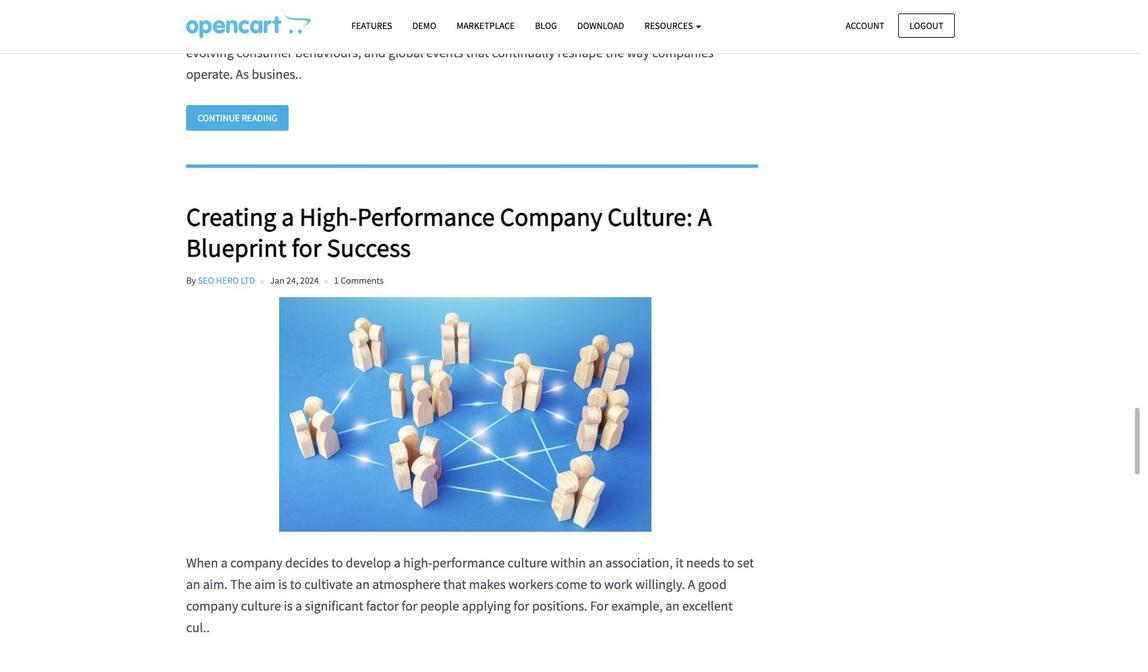 Task type: describe. For each thing, give the bounding box(es) containing it.
to down decides
[[290, 576, 302, 593]]

1 comments
[[334, 275, 384, 287]]

that inside when a company decides to develop a high-performance culture within an association, it needs to set an aim. the aim is to cultivate an atmosphere that makes workers come to work willingly. a good company culture is a significant factor for people applying for positions. for example, an excellent cul..
[[443, 576, 467, 593]]

an left the aim.
[[186, 576, 200, 593]]

busines..
[[252, 65, 302, 82]]

resources link
[[635, 14, 712, 38]]

creating a high-performance company culture: a blueprint for success link
[[186, 201, 758, 264]]

creating a high-performance company culture: a blueprint for success image
[[186, 298, 745, 532]]

willingly.
[[636, 576, 686, 593]]

way
[[627, 44, 650, 61]]

seo
[[198, 275, 214, 287]]

jan 24, 2024
[[270, 275, 319, 287]]

a inside creating a high-performance company culture: a blueprint for success
[[698, 201, 712, 233]]

significant
[[305, 598, 364, 615]]

tactics
[[362, 1, 401, 17]]

work
[[605, 576, 633, 593]]

an right the within
[[589, 555, 603, 572]]

account link
[[835, 13, 897, 38]]

global
[[389, 44, 424, 61]]

a inside when a company decides to develop a high-performance culture within an association, it needs to set an aim. the aim is to cultivate an atmosphere that makes workers come to work willingly. a good company culture is a significant factor for people applying for positions. for example, an excellent cul..
[[688, 576, 696, 593]]

jan
[[270, 275, 285, 287]]

workers
[[509, 576, 554, 593]]

behaviours,
[[295, 44, 362, 61]]

develop
[[346, 555, 391, 572]]

features link
[[341, 14, 403, 38]]

2 vertical spatial is
[[284, 598, 293, 615]]

features
[[352, 20, 392, 32]]

and
[[364, 44, 386, 61]]

makes
[[469, 576, 506, 593]]

0 horizontal spatial culture
[[241, 598, 281, 615]]

1 horizontal spatial for
[[402, 598, 418, 615]]

events
[[426, 44, 464, 61]]

aim.
[[203, 576, 228, 593]]

1 vertical spatial company
[[186, 598, 238, 615]]

download
[[578, 20, 625, 32]]

continually
[[492, 44, 555, 61]]

continue reading link
[[186, 105, 289, 131]]

decides
[[285, 555, 329, 572]]

2 by from the left
[[505, 22, 519, 39]]

is inside adapting to change: marketing tactics in the 2024 business landscapethe business landscape in 2024 is characterised by unprecedented dynamism, propelled by rapid technological advancements, evolving consumer behaviours, and global events that continually reshape the way companies operate. as busines..
[[186, 22, 195, 39]]

dynamism,
[[382, 22, 445, 39]]

download link
[[568, 14, 635, 38]]

1 vertical spatial is
[[278, 576, 287, 593]]

1 horizontal spatial 2024
[[438, 1, 465, 17]]

as
[[236, 65, 249, 82]]

consumer
[[237, 44, 293, 61]]

creating
[[186, 201, 276, 233]]

when
[[186, 555, 218, 572]]

needs
[[687, 555, 721, 572]]

good
[[698, 576, 727, 593]]

performance
[[357, 201, 495, 233]]

1 by from the left
[[277, 22, 291, 39]]

aim
[[254, 576, 276, 593]]

marketplace link
[[447, 14, 525, 38]]

opencart - blog image
[[186, 14, 311, 38]]

factor
[[366, 598, 399, 615]]

people
[[420, 598, 459, 615]]

marketing
[[303, 1, 359, 17]]

2 in from the left
[[717, 1, 728, 17]]

it
[[676, 555, 684, 572]]

company
[[500, 201, 603, 233]]

0 vertical spatial company
[[230, 555, 283, 572]]



Task type: vqa. For each thing, say whether or not it's contained in the screenshot.
opencart newsletter at right
no



Task type: locate. For each thing, give the bounding box(es) containing it.
to inside adapting to change: marketing tactics in the 2024 business landscapethe business landscape in 2024 is characterised by unprecedented dynamism, propelled by rapid technological advancements, evolving consumer behaviours, and global events that continually reshape the way companies operate. as busines..
[[240, 1, 252, 17]]

1 vertical spatial the
[[606, 44, 624, 61]]

for
[[292, 232, 322, 264], [402, 598, 418, 615], [514, 598, 530, 615]]

landscape
[[656, 1, 714, 17]]

cul..
[[186, 620, 210, 636]]

comments
[[341, 275, 384, 287]]

by down change:
[[277, 22, 291, 39]]

company down the aim.
[[186, 598, 238, 615]]

logout link
[[899, 13, 956, 38]]

is left significant on the bottom of the page
[[284, 598, 293, 615]]

0 horizontal spatial 2024
[[300, 275, 319, 287]]

positions.
[[532, 598, 588, 615]]

excellent
[[683, 598, 733, 615]]

to up cultivate on the left bottom of page
[[332, 555, 343, 572]]

company
[[230, 555, 283, 572], [186, 598, 238, 615]]

technological
[[554, 22, 630, 39]]

is up 'evolving'
[[186, 22, 195, 39]]

resources
[[645, 20, 695, 32]]

that inside adapting to change: marketing tactics in the 2024 business landscapethe business landscape in 2024 is characterised by unprecedented dynamism, propelled by rapid technological advancements, evolving consumer behaviours, and global events that continually reshape the way companies operate. as busines..
[[466, 44, 489, 61]]

0 horizontal spatial by
[[277, 22, 291, 39]]

2024 right 24,
[[300, 275, 319, 287]]

high-
[[404, 555, 433, 572]]

in
[[403, 1, 414, 17], [717, 1, 728, 17]]

set
[[738, 555, 754, 572]]

an down willingly. at bottom
[[666, 598, 680, 615]]

continue reading
[[198, 112, 278, 124]]

an
[[589, 555, 603, 572], [186, 576, 200, 593], [356, 576, 370, 593], [666, 598, 680, 615]]

2024 up propelled
[[438, 1, 465, 17]]

the
[[231, 576, 252, 593]]

2 horizontal spatial 2024
[[730, 1, 757, 17]]

atmosphere
[[373, 576, 441, 593]]

to up characterised
[[240, 1, 252, 17]]

performance
[[433, 555, 505, 572]]

association,
[[606, 555, 673, 572]]

unprecedented
[[293, 22, 380, 39]]

culture:
[[608, 201, 693, 233]]

for up jan 24, 2024
[[292, 232, 322, 264]]

demo link
[[403, 14, 447, 38]]

continue
[[198, 112, 240, 124]]

that down propelled
[[466, 44, 489, 61]]

creating a high-performance company culture: a blueprint for success
[[186, 201, 712, 264]]

1 horizontal spatial by
[[505, 22, 519, 39]]

applying
[[462, 598, 511, 615]]

2024
[[438, 1, 465, 17], [730, 1, 757, 17], [300, 275, 319, 287]]

0 vertical spatial that
[[466, 44, 489, 61]]

business
[[605, 1, 654, 17]]

characterised
[[198, 22, 274, 39]]

hero
[[216, 275, 239, 287]]

blueprint
[[186, 232, 287, 264]]

1 horizontal spatial culture
[[508, 555, 548, 572]]

advancements,
[[633, 22, 718, 39]]

that down performance
[[443, 576, 467, 593]]

1 vertical spatial culture
[[241, 598, 281, 615]]

0 vertical spatial a
[[698, 201, 712, 233]]

success
[[327, 232, 411, 264]]

business
[[468, 1, 517, 17]]

for down atmosphere at the left
[[402, 598, 418, 615]]

ltd
[[241, 275, 255, 287]]

to up for
[[590, 576, 602, 593]]

logout
[[910, 19, 944, 31]]

demo
[[413, 20, 437, 32]]

change:
[[254, 1, 300, 17]]

operate.
[[186, 65, 233, 82]]

rapid
[[521, 22, 551, 39]]

culture
[[508, 555, 548, 572], [241, 598, 281, 615]]

adapting
[[186, 1, 237, 17]]

1 horizontal spatial the
[[606, 44, 624, 61]]

company up aim
[[230, 555, 283, 572]]

a inside creating a high-performance company culture: a blueprint for success
[[282, 201, 294, 233]]

propelled
[[448, 22, 502, 39]]

in up dynamism,
[[403, 1, 414, 17]]

by
[[186, 275, 196, 287]]

a right culture:
[[698, 201, 712, 233]]

when a company decides to develop a high-performance culture within an association, it needs to set an aim. the aim is to cultivate an atmosphere that makes workers come to work willingly. a good company culture is a significant factor for people applying for positions. for example, an excellent cul..
[[186, 555, 754, 636]]

example,
[[612, 598, 663, 615]]

for down workers
[[514, 598, 530, 615]]

reading
[[242, 112, 278, 124]]

for
[[591, 598, 609, 615]]

1 horizontal spatial in
[[717, 1, 728, 17]]

to
[[240, 1, 252, 17], [332, 555, 343, 572], [723, 555, 735, 572], [290, 576, 302, 593], [590, 576, 602, 593]]

a
[[282, 201, 294, 233], [221, 555, 228, 572], [394, 555, 401, 572], [296, 598, 302, 615]]

0 vertical spatial is
[[186, 22, 195, 39]]

evolving
[[186, 44, 234, 61]]

culture up workers
[[508, 555, 548, 572]]

an down 'develop'
[[356, 576, 370, 593]]

by left rapid
[[505, 22, 519, 39]]

0 horizontal spatial in
[[403, 1, 414, 17]]

is right aim
[[278, 576, 287, 593]]

cultivate
[[305, 576, 353, 593]]

in right landscape
[[717, 1, 728, 17]]

high-
[[300, 201, 357, 233]]

1 vertical spatial that
[[443, 576, 467, 593]]

1
[[334, 275, 339, 287]]

marketplace
[[457, 20, 515, 32]]

a
[[698, 201, 712, 233], [688, 576, 696, 593]]

for inside creating a high-performance company culture: a blueprint for success
[[292, 232, 322, 264]]

culture down aim
[[241, 598, 281, 615]]

reshape
[[558, 44, 603, 61]]

a left good
[[688, 576, 696, 593]]

within
[[551, 555, 586, 572]]

come
[[556, 576, 588, 593]]

blog link
[[525, 14, 568, 38]]

blog
[[535, 20, 557, 32]]

the up demo
[[417, 1, 435, 17]]

2024 right landscape
[[730, 1, 757, 17]]

by
[[277, 22, 291, 39], [505, 22, 519, 39]]

adapting to change: marketing tactics in the 2024 business landscapethe business landscape in 2024 is characterised by unprecedented dynamism, propelled by rapid technological advancements, evolving consumer behaviours, and global events that continually reshape the way companies operate. as busines..
[[186, 1, 757, 82]]

0 vertical spatial culture
[[508, 555, 548, 572]]

by seo hero ltd
[[186, 275, 255, 287]]

that
[[466, 44, 489, 61], [443, 576, 467, 593]]

0 horizontal spatial for
[[292, 232, 322, 264]]

1 in from the left
[[403, 1, 414, 17]]

companies
[[653, 44, 714, 61]]

24,
[[287, 275, 298, 287]]

account
[[846, 19, 885, 31]]

to left set
[[723, 555, 735, 572]]

the left way at the top right
[[606, 44, 624, 61]]

0 horizontal spatial a
[[688, 576, 696, 593]]

seo hero ltd link
[[198, 275, 255, 287]]

0 horizontal spatial the
[[417, 1, 435, 17]]

landscapethe
[[520, 1, 602, 17]]

0 vertical spatial the
[[417, 1, 435, 17]]

1 vertical spatial a
[[688, 576, 696, 593]]

1 horizontal spatial a
[[698, 201, 712, 233]]

2 horizontal spatial for
[[514, 598, 530, 615]]



